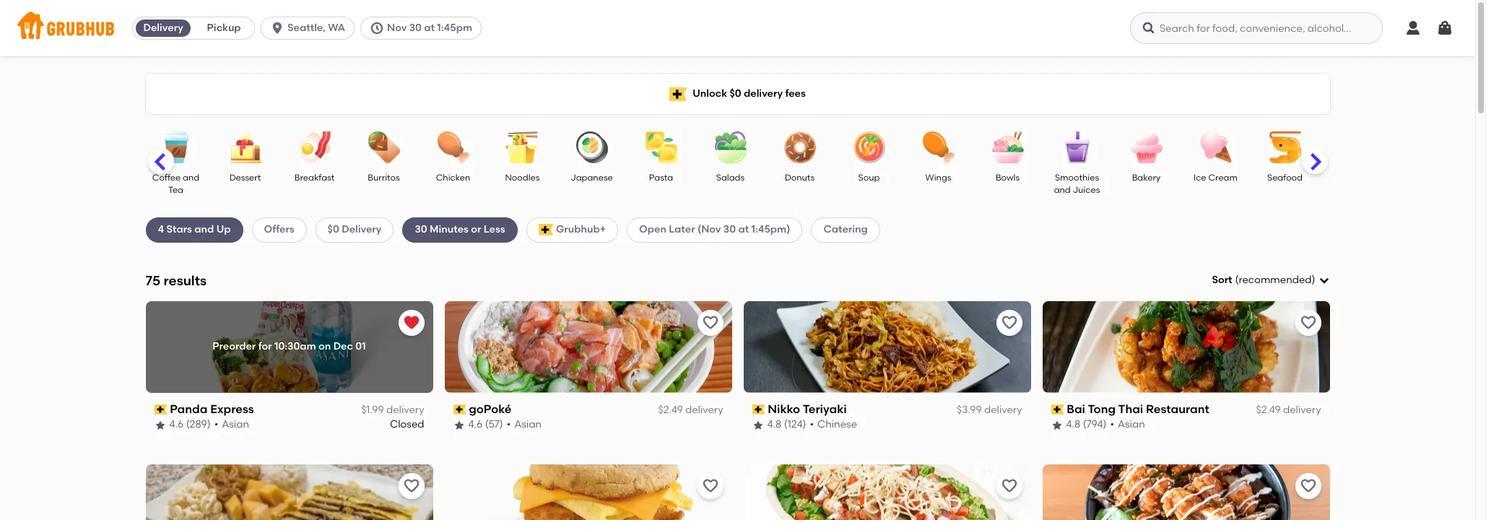 Task type: vqa. For each thing, say whether or not it's contained in the screenshot.
the • Sandwiches
no



Task type: locate. For each thing, give the bounding box(es) containing it.
save this restaurant image for bai tong thai restaurant logo
[[1300, 314, 1317, 331]]

nikko teriyaki
[[768, 402, 847, 416]]

stars
[[167, 223, 192, 236]]

open
[[639, 223, 667, 236]]

4.8 (794)
[[1067, 419, 1107, 431]]

chinese
[[818, 419, 858, 431]]

delivery left pickup on the left top of page
[[143, 22, 183, 34]]

•
[[214, 419, 218, 431], [507, 419, 511, 431], [810, 419, 814, 431], [1111, 419, 1115, 431]]

coffee and tea image
[[151, 131, 201, 163]]

$2.49 for gopoké
[[659, 404, 683, 416]]

• asian for gopoké
[[507, 419, 542, 431]]

0 horizontal spatial 4.8
[[768, 419, 782, 431]]

1 vertical spatial $0
[[328, 223, 339, 236]]

4.8 down nikko
[[768, 419, 782, 431]]

• asian right the (57)
[[507, 419, 542, 431]]

and down smoothies
[[1055, 185, 1071, 195]]

bai tong thai restaurant logo image
[[1043, 301, 1330, 393]]

01
[[356, 340, 366, 353]]

minutes
[[430, 223, 469, 236]]

subscription pass image left "gopoké"
[[453, 405, 466, 415]]

donuts
[[785, 173, 815, 183]]

0 vertical spatial delivery
[[143, 22, 183, 34]]

bowls image
[[983, 131, 1034, 163]]

4.6 down panda
[[169, 419, 184, 431]]

and left the up at the top of the page
[[195, 223, 214, 236]]

japanese image
[[567, 131, 617, 163]]

star icon image for gopoké
[[453, 419, 465, 431]]

recommended
[[1239, 274, 1312, 286]]

2 subscription pass image from the left
[[1052, 405, 1064, 415]]

1 vertical spatial at
[[739, 223, 749, 236]]

star icon image for nikko teriyaki
[[752, 419, 764, 431]]

3 asian from the left
[[1118, 419, 1146, 431]]

saved restaurant button
[[398, 310, 424, 336]]

nikko
[[768, 402, 801, 416]]

1 vertical spatial delivery
[[342, 223, 382, 236]]

ice cream
[[1194, 173, 1238, 183]]

75
[[146, 272, 160, 289]]

75 results
[[146, 272, 207, 289]]

1 $2.49 from the left
[[659, 404, 683, 416]]

star icon image for bai tong thai restaurant
[[1052, 419, 1063, 431]]

tea
[[168, 185, 184, 195]]

smoothies and juices image
[[1052, 131, 1103, 163]]

1 $2.49 delivery from the left
[[659, 404, 724, 416]]

teriyaki
[[803, 402, 847, 416]]

1 vertical spatial and
[[1055, 185, 1071, 195]]

save this restaurant image for yummy kitchen logo
[[403, 477, 420, 495]]

express
[[210, 402, 254, 416]]

grubhub plus flag logo image
[[670, 87, 687, 101], [539, 224, 553, 236]]

save this restaurant button for chick-fil-a logo
[[698, 473, 724, 499]]

0 horizontal spatial • asian
[[214, 419, 249, 431]]

2 4.6 from the left
[[469, 419, 483, 431]]

4 • from the left
[[1111, 419, 1115, 431]]

bowls
[[996, 173, 1020, 183]]

0 horizontal spatial svg image
[[270, 21, 285, 35]]

$0 right offers
[[328, 223, 339, 236]]

2 • from the left
[[507, 419, 511, 431]]

and
[[183, 173, 200, 183], [1055, 185, 1071, 195], [195, 223, 214, 236]]

$2.49
[[659, 404, 683, 416], [1257, 404, 1281, 416]]

1:45pm
[[437, 22, 473, 34]]

star icon image left 4.8 (794)
[[1052, 419, 1063, 431]]

(124)
[[784, 419, 807, 431]]

0 horizontal spatial subscription pass image
[[154, 405, 167, 415]]

1 horizontal spatial 4.6
[[469, 419, 483, 431]]

up
[[217, 223, 231, 236]]

• for gopoké
[[507, 419, 511, 431]]

bai
[[1067, 402, 1086, 416]]

2 4.8 from the left
[[1067, 419, 1081, 431]]

ice
[[1194, 173, 1207, 183]]

1 horizontal spatial grubhub plus flag logo image
[[670, 87, 687, 101]]

svg image
[[1437, 20, 1454, 37], [270, 21, 285, 35]]

nov 30 at 1:45pm
[[387, 22, 473, 34]]

grubhub plus flag logo image for unlock $0 delivery fees
[[670, 87, 687, 101]]

2 horizontal spatial • asian
[[1111, 419, 1146, 431]]

1 • asian from the left
[[214, 419, 249, 431]]

svg image inside nov 30 at 1:45pm button
[[370, 21, 384, 35]]

asian right the (57)
[[515, 419, 542, 431]]

subscription pass image for panda express
[[154, 405, 167, 415]]

2 star icon image from the left
[[453, 419, 465, 431]]

nikko teriyaki logo image
[[744, 301, 1031, 393]]

salads
[[717, 173, 745, 183]]

• right (794)
[[1111, 419, 1115, 431]]

subscription pass image left nikko
[[752, 405, 765, 415]]

grubhub plus flag logo image left unlock
[[670, 87, 687, 101]]

breakfast image
[[289, 131, 340, 163]]

at inside button
[[424, 22, 435, 34]]

1 subscription pass image from the left
[[154, 405, 167, 415]]

$0
[[730, 87, 742, 100], [328, 223, 339, 236]]

save this restaurant button
[[698, 310, 724, 336], [997, 310, 1023, 336], [1296, 310, 1322, 336], [398, 473, 424, 499], [698, 473, 724, 499], [997, 473, 1023, 499], [1296, 473, 1322, 499]]

1 asian from the left
[[222, 419, 249, 431]]

2 $2.49 from the left
[[1257, 404, 1281, 416]]

• asian down the express
[[214, 419, 249, 431]]

1 horizontal spatial save this restaurant image
[[1001, 314, 1018, 331]]

• asian down thai
[[1111, 419, 1146, 431]]

4.6 for 4.6 (57)
[[469, 419, 483, 431]]

0 horizontal spatial grubhub plus flag logo image
[[539, 224, 553, 236]]

0 horizontal spatial asian
[[222, 419, 249, 431]]

save this restaurant image for chick-fil-a logo
[[702, 477, 719, 495]]

wa
[[328, 22, 345, 34]]

asian down the express
[[222, 419, 249, 431]]

None field
[[1213, 273, 1330, 288]]

grubhub plus flag logo image left "grubhub+"
[[539, 224, 553, 236]]

save this restaurant image for chipotle logo
[[1001, 477, 1018, 495]]

asian
[[222, 419, 249, 431], [515, 419, 542, 431], [1118, 419, 1146, 431]]

svg image inside 'seattle, wa' button
[[270, 21, 285, 35]]

0 vertical spatial and
[[183, 173, 200, 183]]

burritos image
[[359, 131, 409, 163]]

0 vertical spatial at
[[424, 22, 435, 34]]

and inside coffee and tea
[[183, 173, 200, 183]]

3 • from the left
[[810, 419, 814, 431]]

0 horizontal spatial subscription pass image
[[453, 405, 466, 415]]

restaurant
[[1147, 402, 1210, 416]]

• down panda express
[[214, 419, 218, 431]]

0 horizontal spatial save this restaurant image
[[702, 314, 719, 331]]

save this restaurant image
[[1300, 314, 1317, 331], [403, 477, 420, 495], [702, 477, 719, 495], [1001, 477, 1018, 495]]

(57)
[[485, 419, 503, 431]]

1 vertical spatial grubhub plus flag logo image
[[539, 224, 553, 236]]

)
[[1312, 274, 1316, 286]]

unlock $0 delivery fees
[[693, 87, 806, 100]]

1 horizontal spatial delivery
[[342, 223, 382, 236]]

1 horizontal spatial $0
[[730, 87, 742, 100]]

$2.49 delivery
[[659, 404, 724, 416], [1257, 404, 1322, 416]]

1 horizontal spatial subscription pass image
[[1052, 405, 1064, 415]]

• for nikko teriyaki
[[810, 419, 814, 431]]

subscription pass image
[[453, 405, 466, 415], [1052, 405, 1064, 415]]

closed
[[390, 419, 424, 431]]

delivery down burritos
[[342, 223, 382, 236]]

$3.99
[[957, 404, 982, 416]]

2 $2.49 delivery from the left
[[1257, 404, 1322, 416]]

chicken
[[436, 173, 471, 183]]

asian down thai
[[1118, 419, 1146, 431]]

• asian for bai tong thai restaurant
[[1111, 419, 1146, 431]]

chick-fil-a logo image
[[445, 464, 732, 520]]

2 asian from the left
[[515, 419, 542, 431]]

star icon image
[[154, 419, 166, 431], [453, 419, 465, 431], [752, 419, 764, 431], [1052, 419, 1063, 431]]

at
[[424, 22, 435, 34], [739, 223, 749, 236]]

save this restaurant image
[[702, 314, 719, 331], [1001, 314, 1018, 331], [1300, 477, 1317, 495]]

unlock
[[693, 87, 728, 100]]

1 subscription pass image from the left
[[453, 405, 466, 415]]

0 horizontal spatial delivery
[[143, 22, 183, 34]]

pasta image
[[636, 131, 687, 163]]

grubhub+
[[556, 223, 606, 236]]

preorder
[[213, 340, 256, 353]]

0 horizontal spatial 4.6
[[169, 419, 184, 431]]

4.6 left the (57)
[[469, 419, 483, 431]]

2 horizontal spatial save this restaurant image
[[1300, 477, 1317, 495]]

30 right the nov
[[409, 22, 422, 34]]

and for smoothies and juices
[[1055, 185, 1071, 195]]

smoothies and juices
[[1055, 173, 1101, 195]]

4 stars and up
[[158, 223, 231, 236]]

1 horizontal spatial $2.49 delivery
[[1257, 404, 1322, 416]]

delivery
[[744, 87, 783, 100], [386, 404, 424, 416], [686, 404, 724, 416], [985, 404, 1023, 416], [1284, 404, 1322, 416]]

0 horizontal spatial $2.49
[[659, 404, 683, 416]]

4.6
[[169, 419, 184, 431], [469, 419, 483, 431]]

offers
[[264, 223, 294, 236]]

svg image
[[1405, 20, 1423, 37], [370, 21, 384, 35], [1142, 21, 1157, 35], [1319, 275, 1330, 286]]

1 horizontal spatial $2.49
[[1257, 404, 1281, 416]]

coffee and tea
[[152, 173, 200, 195]]

1 horizontal spatial subscription pass image
[[752, 405, 765, 415]]

$0 right unlock
[[730, 87, 742, 100]]

at left 1:45pm)
[[739, 223, 749, 236]]

0 horizontal spatial $2.49 delivery
[[659, 404, 724, 416]]

0 horizontal spatial $0
[[328, 223, 339, 236]]

delivery for nikko teriyaki
[[985, 404, 1023, 416]]

$3.99 delivery
[[957, 404, 1023, 416]]

4.8 down "bai"
[[1067, 419, 1081, 431]]

1 horizontal spatial svg image
[[1437, 20, 1454, 37]]

juices
[[1073, 185, 1101, 195]]

delivery button
[[133, 17, 194, 40]]

• right the (57)
[[507, 419, 511, 431]]

subscription pass image
[[154, 405, 167, 415], [752, 405, 765, 415]]

• down nikko teriyaki
[[810, 419, 814, 431]]

and up tea
[[183, 173, 200, 183]]

seafood image
[[1260, 131, 1311, 163]]

4.8
[[768, 419, 782, 431], [1067, 419, 1081, 431]]

dec
[[334, 340, 353, 353]]

panda
[[170, 402, 208, 416]]

star icon image left 4.6 (57)
[[453, 419, 465, 431]]

1 horizontal spatial • asian
[[507, 419, 542, 431]]

subscription pass image left panda
[[154, 405, 167, 415]]

4.8 (124)
[[768, 419, 807, 431]]

star icon image left 4.8 (124)
[[752, 419, 764, 431]]

nov 30 at 1:45pm button
[[360, 17, 488, 40]]

at left 1:45pm
[[424, 22, 435, 34]]

delivery
[[143, 22, 183, 34], [342, 223, 382, 236]]

seattle, wa button
[[261, 17, 360, 40]]

0 horizontal spatial at
[[424, 22, 435, 34]]

2 • asian from the left
[[507, 419, 542, 431]]

subscription pass image left "bai"
[[1052, 405, 1064, 415]]

catering
[[824, 223, 868, 236]]

soup image
[[844, 131, 895, 163]]

0 vertical spatial $0
[[730, 87, 742, 100]]

star icon image left 4.6 (289)
[[154, 419, 166, 431]]

svg image inside "field"
[[1319, 275, 1330, 286]]

1 horizontal spatial asian
[[515, 419, 542, 431]]

$2.49 for bai tong thai restaurant
[[1257, 404, 1281, 416]]

1 4.6 from the left
[[169, 419, 184, 431]]

and inside smoothies and juices
[[1055, 185, 1071, 195]]

1 horizontal spatial 4.8
[[1067, 419, 1081, 431]]

3 • asian from the left
[[1111, 419, 1146, 431]]

2 subscription pass image from the left
[[752, 405, 765, 415]]

chicken image
[[428, 131, 479, 163]]

(794)
[[1084, 419, 1107, 431]]

save this restaurant button for the arashi ramen logo
[[1296, 473, 1322, 499]]

0 vertical spatial grubhub plus flag logo image
[[670, 87, 687, 101]]

4 star icon image from the left
[[1052, 419, 1063, 431]]

1 4.8 from the left
[[768, 419, 782, 431]]

3 star icon image from the left
[[752, 419, 764, 431]]

10:30am
[[274, 340, 316, 353]]

30
[[409, 22, 422, 34], [415, 223, 427, 236], [724, 223, 736, 236]]

(289)
[[186, 419, 211, 431]]

2 horizontal spatial asian
[[1118, 419, 1146, 431]]

• asian
[[214, 419, 249, 431], [507, 419, 542, 431], [1111, 419, 1146, 431]]

seattle, wa
[[288, 22, 345, 34]]

save this restaurant button for yummy kitchen logo
[[398, 473, 424, 499]]

chipotle logo image
[[744, 464, 1031, 520]]



Task type: describe. For each thing, give the bounding box(es) containing it.
results
[[164, 272, 207, 289]]

(nov
[[698, 223, 721, 236]]

less
[[484, 223, 505, 236]]

1 horizontal spatial at
[[739, 223, 749, 236]]

breakfast
[[295, 173, 335, 183]]

panda express
[[170, 402, 254, 416]]

gopoké logo image
[[445, 301, 732, 393]]

delivery for panda express
[[386, 404, 424, 416]]

1:45pm)
[[752, 223, 791, 236]]

delivery inside button
[[143, 22, 183, 34]]

smoothies
[[1055, 173, 1100, 183]]

30 minutes or less
[[415, 223, 505, 236]]

pasta
[[649, 173, 673, 183]]

30 right (nov
[[724, 223, 736, 236]]

save this restaurant button for gopoké logo
[[698, 310, 724, 336]]

or
[[471, 223, 481, 236]]

4.6 (57)
[[469, 419, 503, 431]]

1 • from the left
[[214, 419, 218, 431]]

save this restaurant button for nikko teriyaki logo
[[997, 310, 1023, 336]]

Search for food, convenience, alcohol... search field
[[1131, 12, 1384, 44]]

and for coffee and tea
[[183, 173, 200, 183]]

• chinese
[[810, 419, 858, 431]]

noodles
[[505, 173, 540, 183]]

wings
[[926, 173, 952, 183]]

save this restaurant button for chipotle logo
[[997, 473, 1023, 499]]

arashi ramen logo image
[[1043, 464, 1330, 520]]

saved restaurant image
[[403, 314, 420, 331]]

(
[[1236, 274, 1239, 286]]

4.6 for 4.6 (289)
[[169, 419, 184, 431]]

4.8 for bai tong thai restaurant
[[1067, 419, 1081, 431]]

4
[[158, 223, 164, 236]]

bakery image
[[1122, 131, 1172, 163]]

save this restaurant button for bai tong thai restaurant logo
[[1296, 310, 1322, 336]]

$0 delivery
[[328, 223, 382, 236]]

open later (nov 30 at 1:45pm)
[[639, 223, 791, 236]]

coffee
[[152, 173, 181, 183]]

4.6 (289)
[[169, 419, 211, 431]]

preorder for 10:30am on dec 01
[[213, 340, 366, 353]]

$2.49 delivery for gopoké
[[659, 404, 724, 416]]

dessert
[[230, 173, 261, 183]]

$1.99
[[361, 404, 384, 416]]

ice cream image
[[1191, 131, 1242, 163]]

$1.99 delivery
[[361, 404, 424, 416]]

noodles image
[[497, 131, 548, 163]]

sort ( recommended )
[[1213, 274, 1316, 286]]

delivery for bai tong thai restaurant
[[1284, 404, 1322, 416]]

grubhub plus flag logo image for grubhub+
[[539, 224, 553, 236]]

main navigation navigation
[[0, 0, 1476, 56]]

salads image
[[705, 131, 756, 163]]

on
[[319, 340, 331, 353]]

save this restaurant image for gopoké
[[702, 314, 719, 331]]

subscription pass image for gopoké
[[453, 405, 466, 415]]

subscription pass image for nikko teriyaki
[[752, 405, 765, 415]]

donuts image
[[775, 131, 825, 163]]

later
[[669, 223, 695, 236]]

bakery
[[1133, 173, 1161, 183]]

pickup
[[207, 22, 241, 34]]

japanese
[[571, 173, 613, 183]]

none field containing sort
[[1213, 273, 1330, 288]]

wings image
[[914, 131, 964, 163]]

thai
[[1119, 402, 1144, 416]]

gopoké
[[469, 402, 512, 416]]

seattle,
[[288, 22, 326, 34]]

1 star icon image from the left
[[154, 419, 166, 431]]

$2.49 delivery for bai tong thai restaurant
[[1257, 404, 1322, 416]]

4.8 for nikko teriyaki
[[768, 419, 782, 431]]

asian for bai tong thai restaurant
[[1118, 419, 1146, 431]]

30 inside button
[[409, 22, 422, 34]]

sort
[[1213, 274, 1233, 286]]

fees
[[786, 87, 806, 100]]

• for bai tong thai restaurant
[[1111, 419, 1115, 431]]

2 vertical spatial and
[[195, 223, 214, 236]]

asian for gopoké
[[515, 419, 542, 431]]

30 left minutes
[[415, 223, 427, 236]]

pickup button
[[194, 17, 254, 40]]

cream
[[1209, 173, 1238, 183]]

save this restaurant image for nikko teriyaki
[[1001, 314, 1018, 331]]

tong
[[1088, 402, 1116, 416]]

for
[[258, 340, 272, 353]]

nov
[[387, 22, 407, 34]]

subscription pass image for bai tong thai restaurant
[[1052, 405, 1064, 415]]

dessert image
[[220, 131, 271, 163]]

delivery for gopoké
[[686, 404, 724, 416]]

soup
[[859, 173, 880, 183]]

bai tong thai restaurant
[[1067, 402, 1210, 416]]

burritos
[[368, 173, 400, 183]]

yummy kitchen logo image
[[146, 464, 433, 520]]

seafood
[[1268, 173, 1303, 183]]



